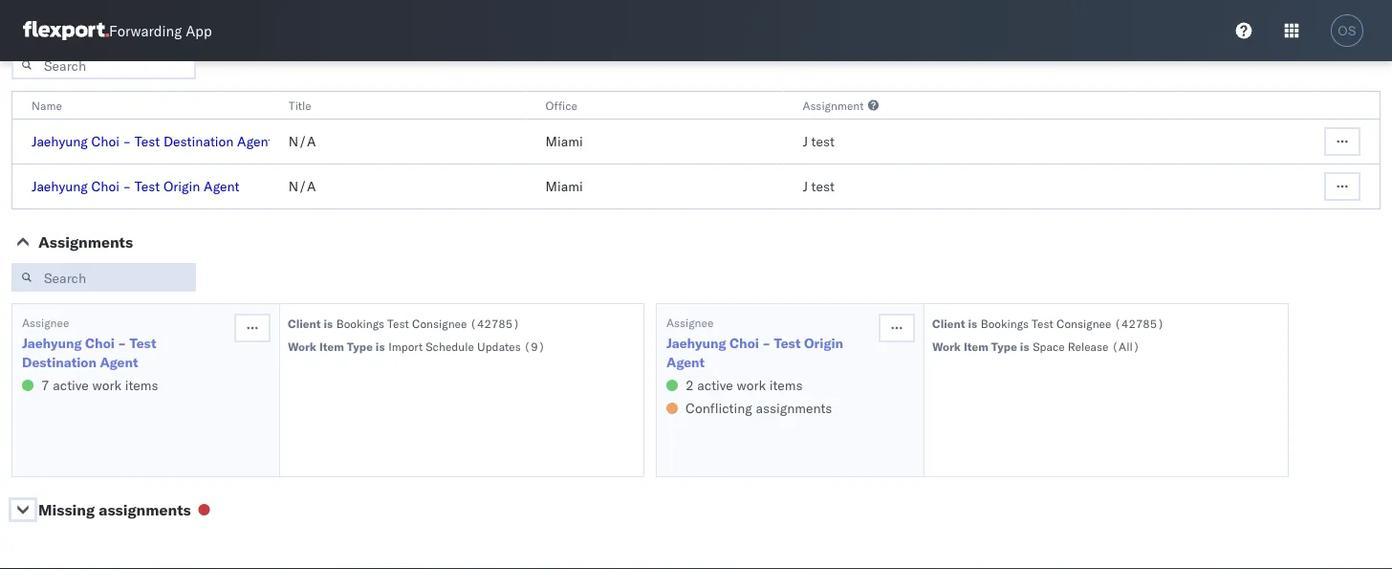 Task type: describe. For each thing, give the bounding box(es) containing it.
choi up assignments at the left top
[[91, 178, 119, 195]]

jaehyung down name
[[32, 133, 88, 150]]

office
[[546, 98, 578, 112]]

conflicting assignments
[[686, 400, 832, 416]]

client is bookings test consignee (42785) for jaehyung choi - test origin agent
[[932, 316, 1165, 330]]

item for jaehyung choi - test destination agent
[[319, 339, 344, 353]]

test up import
[[387, 316, 409, 330]]

space release (all)
[[1033, 339, 1140, 353]]

bookings for jaehyung choi - test destination agent
[[336, 316, 384, 330]]

work for jaehyung choi - test destination agent
[[288, 339, 317, 353]]

items for 7 active work items
[[125, 377, 158, 394]]

item for jaehyung choi - test origin agent
[[964, 339, 989, 353]]

missing assignments
[[38, 500, 191, 519]]

j test for jaehyung choi - test destination agent
[[803, 133, 835, 150]]

forwarding app link
[[23, 21, 212, 40]]

jaehyung inside "assignee jaehyung choi - test destination agent"
[[22, 335, 82, 351]]

(9)
[[524, 339, 545, 353]]

test down jaehyung choi - test destination agent on the left of the page
[[135, 178, 160, 195]]

n/a for jaehyung choi - test origin agent
[[289, 178, 316, 195]]

2 active work items
[[686, 377, 803, 394]]

0 vertical spatial origin
[[163, 178, 200, 195]]

test up jaehyung choi - test origin agent
[[135, 133, 160, 150]]

miami for jaehyung choi - test origin agent
[[546, 178, 583, 195]]

0 vertical spatial jaehyung choi - test destination agent link
[[32, 133, 273, 150]]

consignee for jaehyung choi - test origin agent
[[1057, 316, 1112, 330]]

7
[[41, 377, 49, 394]]

active for 7
[[53, 377, 89, 394]]

2
[[686, 377, 694, 394]]

active for 2
[[697, 377, 733, 394]]

destination inside "assignee jaehyung choi - test destination agent"
[[22, 354, 97, 371]]

1 search text field from the top
[[11, 51, 196, 79]]

(42785) for jaehyung choi - test origin agent
[[1115, 316, 1165, 330]]

forwarding
[[109, 22, 182, 40]]

app
[[186, 22, 212, 40]]

assignment
[[803, 98, 864, 112]]

flexport. image
[[23, 21, 109, 40]]

7 active work items
[[41, 377, 158, 394]]

bookings for jaehyung choi - test origin agent
[[981, 316, 1029, 330]]

assignee for jaehyung choi - test origin agent
[[667, 315, 714, 329]]

type for jaehyung choi - test destination agent
[[347, 339, 373, 353]]

choi inside "assignee jaehyung choi - test destination agent"
[[85, 335, 115, 351]]

client for jaehyung choi - test destination agent
[[288, 316, 321, 330]]

os button
[[1325, 9, 1369, 53]]

agent inside "assignee jaehyung choi - test destination agent"
[[100, 354, 138, 371]]

jaehyung up assignments at the left top
[[32, 178, 88, 195]]

- up jaehyung choi - test origin agent
[[123, 133, 131, 150]]

0 horizontal spatial jaehyung choi - test origin agent link
[[32, 178, 239, 195]]

- inside "assignee jaehyung choi - test destination agent"
[[118, 335, 126, 351]]

miami for jaehyung choi - test destination agent
[[546, 133, 583, 150]]

choi up jaehyung choi - test origin agent
[[91, 133, 119, 150]]

release
[[1068, 339, 1109, 353]]

1 vertical spatial jaehyung choi - test origin agent link
[[667, 334, 877, 372]]

test for jaehyung choi - test origin agent
[[811, 178, 835, 195]]

space
[[1033, 339, 1065, 353]]

origin inside assignee jaehyung choi - test origin agent
[[804, 335, 844, 351]]

(all)
[[1112, 339, 1140, 353]]



Task type: vqa. For each thing, say whether or not it's contained in the screenshot.
the right Assignee
yes



Task type: locate. For each thing, give the bounding box(es) containing it.
consignee up space release (all)
[[1057, 316, 1112, 330]]

is
[[324, 316, 333, 330], [968, 316, 978, 330], [376, 339, 385, 353], [1020, 339, 1030, 353]]

search text field down forwarding app link
[[11, 51, 196, 79]]

1 consignee from the left
[[412, 316, 467, 330]]

1 j from the top
[[803, 133, 808, 150]]

1 bookings from the left
[[336, 316, 384, 330]]

2 bookings from the left
[[981, 316, 1029, 330]]

1 horizontal spatial work
[[737, 377, 766, 394]]

1 vertical spatial assignments
[[99, 500, 191, 519]]

0 vertical spatial j test
[[803, 133, 835, 150]]

schedule
[[426, 339, 474, 353]]

jaehyung choi - test destination agent link up jaehyung choi - test origin agent
[[32, 133, 273, 150]]

- inside assignee jaehyung choi - test origin agent
[[762, 335, 771, 351]]

1 assignee from the left
[[22, 315, 69, 329]]

work
[[92, 377, 122, 394], [737, 377, 766, 394]]

work item type is left import
[[288, 339, 385, 353]]

0 vertical spatial search text field
[[11, 51, 196, 79]]

client for jaehyung choi - test origin agent
[[932, 316, 965, 330]]

0 horizontal spatial client
[[288, 316, 321, 330]]

type left 'space'
[[992, 339, 1017, 353]]

0 horizontal spatial item
[[319, 339, 344, 353]]

client is bookings test consignee (42785) for jaehyung choi - test destination agent
[[288, 316, 520, 330]]

consignee up schedule
[[412, 316, 467, 330]]

2 items from the left
[[770, 377, 803, 394]]

client is bookings test consignee (42785) up import
[[288, 316, 520, 330]]

0 vertical spatial n/a
[[289, 133, 316, 150]]

- up 7 active work items
[[118, 335, 126, 351]]

1 horizontal spatial destination
[[163, 133, 234, 150]]

active right "7"
[[53, 377, 89, 394]]

missing
[[38, 500, 95, 519]]

1 vertical spatial destination
[[22, 354, 97, 371]]

0 horizontal spatial type
[[347, 339, 373, 353]]

jaehyung choi - test destination agent
[[32, 133, 273, 150]]

assignments for missing assignments
[[99, 500, 191, 519]]

1 test from the top
[[811, 133, 835, 150]]

1 type from the left
[[347, 339, 373, 353]]

0 horizontal spatial assignments
[[99, 500, 191, 519]]

(42785) for jaehyung choi - test destination agent
[[470, 316, 520, 330]]

items
[[125, 377, 158, 394], [770, 377, 803, 394]]

origin up conflicting assignments
[[804, 335, 844, 351]]

type
[[347, 339, 373, 353], [992, 339, 1017, 353]]

consignee for jaehyung choi - test destination agent
[[412, 316, 467, 330]]

2 j from the top
[[803, 178, 808, 195]]

1 client is bookings test consignee (42785) from the left
[[288, 316, 520, 330]]

assignments down 2 active work items
[[756, 400, 832, 416]]

0 horizontal spatial work item type is
[[288, 339, 385, 353]]

j test
[[803, 133, 835, 150], [803, 178, 835, 195]]

2 miami from the top
[[546, 178, 583, 195]]

assignee up "7"
[[22, 315, 69, 329]]

1 j test from the top
[[803, 133, 835, 150]]

1 horizontal spatial item
[[964, 339, 989, 353]]

destination
[[163, 133, 234, 150], [22, 354, 97, 371]]

assignee up 2
[[667, 315, 714, 329]]

conflicting
[[686, 400, 753, 416]]

1 horizontal spatial work
[[932, 339, 961, 353]]

assignee for jaehyung choi - test destination agent
[[22, 315, 69, 329]]

assignee jaehyung choi - test destination agent
[[22, 315, 156, 371]]

(42785)
[[470, 316, 520, 330], [1115, 316, 1165, 330]]

choi up 7 active work items
[[85, 335, 115, 351]]

test inside "assignee jaehyung choi - test destination agent"
[[130, 335, 156, 351]]

2 client is bookings test consignee (42785) from the left
[[932, 316, 1165, 330]]

active up conflicting
[[697, 377, 733, 394]]

origin
[[163, 178, 200, 195], [804, 335, 844, 351]]

0 horizontal spatial consignee
[[412, 316, 467, 330]]

j for jaehyung choi - test destination agent
[[803, 133, 808, 150]]

item left import
[[319, 339, 344, 353]]

0 horizontal spatial items
[[125, 377, 158, 394]]

jaehyung choi - test destination agent link
[[32, 133, 273, 150], [22, 334, 232, 372]]

1 horizontal spatial type
[[992, 339, 1017, 353]]

search text field down assignments at the left top
[[11, 263, 196, 292]]

2 active from the left
[[697, 377, 733, 394]]

test
[[811, 133, 835, 150], [811, 178, 835, 195]]

(42785) up updates
[[470, 316, 520, 330]]

1 vertical spatial j test
[[803, 178, 835, 195]]

2 n/a from the top
[[289, 178, 316, 195]]

items for 2 active work items
[[770, 377, 803, 394]]

0 horizontal spatial work
[[288, 339, 317, 353]]

client is bookings test consignee (42785)
[[288, 316, 520, 330], [932, 316, 1165, 330]]

Search text field
[[11, 51, 196, 79], [11, 263, 196, 292]]

0 vertical spatial destination
[[163, 133, 234, 150]]

jaehyung up 2
[[667, 335, 726, 351]]

1 work from the left
[[92, 377, 122, 394]]

os
[[1338, 23, 1357, 38]]

0 horizontal spatial origin
[[163, 178, 200, 195]]

2 work from the left
[[737, 377, 766, 394]]

j test for jaehyung choi - test origin agent
[[803, 178, 835, 195]]

client
[[288, 316, 321, 330], [932, 316, 965, 330]]

0 vertical spatial test
[[811, 133, 835, 150]]

choi
[[91, 133, 119, 150], [91, 178, 119, 195], [85, 335, 115, 351], [730, 335, 759, 351]]

miami
[[546, 133, 583, 150], [546, 178, 583, 195]]

1 item from the left
[[319, 339, 344, 353]]

1 items from the left
[[125, 377, 158, 394]]

jaehyung choi - test origin agent link down jaehyung choi - test destination agent on the left of the page
[[32, 178, 239, 195]]

origin down jaehyung choi - test destination agent on the left of the page
[[163, 178, 200, 195]]

j
[[803, 133, 808, 150], [803, 178, 808, 195]]

bookings
[[336, 316, 384, 330], [981, 316, 1029, 330]]

1 horizontal spatial (42785)
[[1115, 316, 1165, 330]]

1 miami from the top
[[546, 133, 583, 150]]

0 vertical spatial jaehyung choi - test origin agent link
[[32, 178, 239, 195]]

2 search text field from the top
[[11, 263, 196, 292]]

title
[[289, 98, 312, 112]]

1 vertical spatial miami
[[546, 178, 583, 195]]

0 horizontal spatial bookings
[[336, 316, 384, 330]]

jaehyung up "7"
[[22, 335, 82, 351]]

work item type is
[[288, 339, 385, 353], [932, 339, 1030, 353]]

2 work from the left
[[932, 339, 961, 353]]

jaehyung choi - test origin agent
[[32, 178, 239, 195]]

1 vertical spatial j
[[803, 178, 808, 195]]

work
[[288, 339, 317, 353], [932, 339, 961, 353]]

1 horizontal spatial client is bookings test consignee (42785)
[[932, 316, 1165, 330]]

items down "assignee jaehyung choi - test destination agent"
[[125, 377, 158, 394]]

work for origin
[[737, 377, 766, 394]]

2 type from the left
[[992, 339, 1017, 353]]

- down jaehyung choi - test destination agent on the left of the page
[[123, 178, 131, 195]]

updates
[[477, 339, 521, 353]]

1 vertical spatial search text field
[[11, 263, 196, 292]]

assignee inside "assignee jaehyung choi - test destination agent"
[[22, 315, 69, 329]]

destination up jaehyung choi - test origin agent
[[163, 133, 234, 150]]

test up 'space'
[[1032, 316, 1054, 330]]

1 vertical spatial n/a
[[289, 178, 316, 195]]

work for destination
[[92, 377, 122, 394]]

consignee
[[412, 316, 467, 330], [1057, 316, 1112, 330]]

assignments for conflicting assignments
[[756, 400, 832, 416]]

jaehyung choi - test destination agent link up 7 active work items
[[22, 334, 232, 372]]

1 horizontal spatial origin
[[804, 335, 844, 351]]

item left 'space'
[[964, 339, 989, 353]]

assignments
[[38, 232, 133, 252]]

choi up 2 active work items
[[730, 335, 759, 351]]

(42785) up (all)
[[1115, 316, 1165, 330]]

test for jaehyung choi - test destination agent
[[811, 133, 835, 150]]

work item type is left 'space'
[[932, 339, 1030, 353]]

forwarding app
[[109, 22, 212, 40]]

2 item from the left
[[964, 339, 989, 353]]

1 (42785) from the left
[[470, 316, 520, 330]]

assignments right missing
[[99, 500, 191, 519]]

1 horizontal spatial assignments
[[756, 400, 832, 416]]

1 client from the left
[[288, 316, 321, 330]]

1 active from the left
[[53, 377, 89, 394]]

1 horizontal spatial jaehyung choi - test origin agent link
[[667, 334, 877, 372]]

agent
[[237, 133, 273, 150], [204, 178, 239, 195], [100, 354, 138, 371], [667, 354, 705, 371]]

2 client from the left
[[932, 316, 965, 330]]

work up conflicting assignments
[[737, 377, 766, 394]]

0 vertical spatial miami
[[546, 133, 583, 150]]

0 vertical spatial j
[[803, 133, 808, 150]]

n/a
[[289, 133, 316, 150], [289, 178, 316, 195]]

test inside assignee jaehyung choi - test origin agent
[[774, 335, 801, 351]]

2 j test from the top
[[803, 178, 835, 195]]

2 test from the top
[[811, 178, 835, 195]]

agent inside assignee jaehyung choi - test origin agent
[[667, 354, 705, 371]]

destination up "7"
[[22, 354, 97, 371]]

1 vertical spatial origin
[[804, 335, 844, 351]]

1 work from the left
[[288, 339, 317, 353]]

items up conflicting assignments
[[770, 377, 803, 394]]

jaehyung
[[32, 133, 88, 150], [32, 178, 88, 195], [22, 335, 82, 351], [667, 335, 726, 351]]

0 horizontal spatial active
[[53, 377, 89, 394]]

client is bookings test consignee (42785) up 'space'
[[932, 316, 1165, 330]]

0 horizontal spatial (42785)
[[470, 316, 520, 330]]

2 consignee from the left
[[1057, 316, 1112, 330]]

work down "assignee jaehyung choi - test destination agent"
[[92, 377, 122, 394]]

0 horizontal spatial work
[[92, 377, 122, 394]]

1 horizontal spatial items
[[770, 377, 803, 394]]

choi inside assignee jaehyung choi - test origin agent
[[730, 335, 759, 351]]

2 (42785) from the left
[[1115, 316, 1165, 330]]

jaehyung choi - test origin agent link
[[32, 178, 239, 195], [667, 334, 877, 372]]

- up 2 active work items
[[762, 335, 771, 351]]

1 horizontal spatial active
[[697, 377, 733, 394]]

1 horizontal spatial client
[[932, 316, 965, 330]]

type for jaehyung choi - test origin agent
[[992, 339, 1017, 353]]

jaehyung choi - test origin agent link up 2 active work items
[[667, 334, 877, 372]]

-
[[123, 133, 131, 150], [123, 178, 131, 195], [118, 335, 126, 351], [762, 335, 771, 351]]

0 horizontal spatial destination
[[22, 354, 97, 371]]

item
[[319, 339, 344, 353], [964, 339, 989, 353]]

jaehyung inside assignee jaehyung choi - test origin agent
[[667, 335, 726, 351]]

work item type is for jaehyung choi - test origin agent
[[932, 339, 1030, 353]]

assignments
[[756, 400, 832, 416], [99, 500, 191, 519]]

n/a for jaehyung choi - test destination agent
[[289, 133, 316, 150]]

1 horizontal spatial work item type is
[[932, 339, 1030, 353]]

1 horizontal spatial assignee
[[667, 315, 714, 329]]

assignee jaehyung choi - test origin agent
[[667, 315, 844, 371]]

test
[[135, 133, 160, 150], [135, 178, 160, 195], [387, 316, 409, 330], [1032, 316, 1054, 330], [130, 335, 156, 351], [774, 335, 801, 351]]

assignee
[[22, 315, 69, 329], [667, 315, 714, 329]]

work item type is for jaehyung choi - test destination agent
[[288, 339, 385, 353]]

2 work item type is from the left
[[932, 339, 1030, 353]]

test up 2 active work items
[[774, 335, 801, 351]]

1 vertical spatial test
[[811, 178, 835, 195]]

1 vertical spatial jaehyung choi - test destination agent link
[[22, 334, 232, 372]]

test up 7 active work items
[[130, 335, 156, 351]]

1 horizontal spatial bookings
[[981, 316, 1029, 330]]

0 vertical spatial assignments
[[756, 400, 832, 416]]

active
[[53, 377, 89, 394], [697, 377, 733, 394]]

0 horizontal spatial client is bookings test consignee (42785)
[[288, 316, 520, 330]]

j for jaehyung choi - test origin agent
[[803, 178, 808, 195]]

type left import
[[347, 339, 373, 353]]

import schedule updates (9)
[[388, 339, 545, 353]]

1 n/a from the top
[[289, 133, 316, 150]]

1 horizontal spatial consignee
[[1057, 316, 1112, 330]]

1 work item type is from the left
[[288, 339, 385, 353]]

2 assignee from the left
[[667, 315, 714, 329]]

0 horizontal spatial assignee
[[22, 315, 69, 329]]

import
[[388, 339, 423, 353]]

work for jaehyung choi - test origin agent
[[932, 339, 961, 353]]

name
[[32, 98, 62, 112]]

assignee inside assignee jaehyung choi - test origin agent
[[667, 315, 714, 329]]



